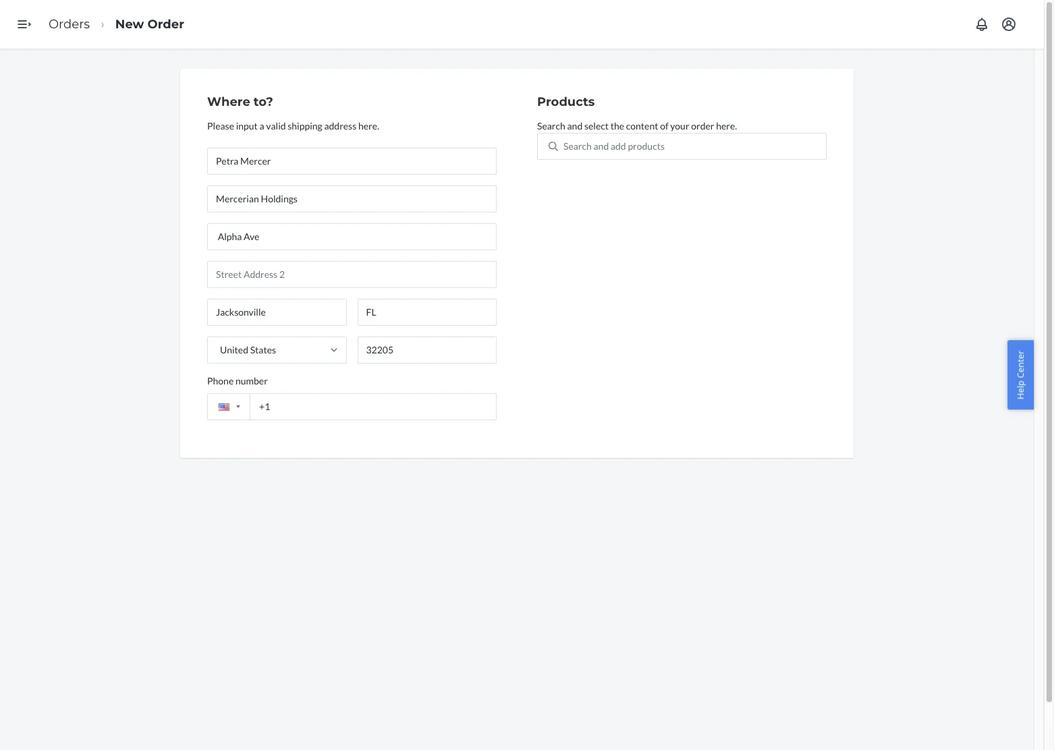 Task type: vqa. For each thing, say whether or not it's contained in the screenshot.
product
no



Task type: locate. For each thing, give the bounding box(es) containing it.
1 vertical spatial and
[[594, 140, 609, 152]]

ZIP Code text field
[[357, 337, 497, 364]]

phone number
[[207, 375, 268, 387]]

your
[[670, 120, 689, 131]]

content
[[626, 120, 658, 131]]

address
[[324, 120, 357, 131]]

new
[[115, 17, 144, 31]]

states
[[250, 344, 276, 356]]

open account menu image
[[1001, 16, 1017, 32]]

0 horizontal spatial here.
[[358, 120, 379, 131]]

products
[[628, 140, 665, 152]]

1 horizontal spatial here.
[[716, 120, 737, 131]]

and left select
[[567, 120, 583, 131]]

united states
[[220, 344, 276, 356]]

0 vertical spatial search
[[537, 120, 565, 131]]

order
[[147, 17, 184, 31]]

search up search icon
[[537, 120, 565, 131]]

valid
[[266, 120, 286, 131]]

of
[[660, 120, 669, 131]]

and
[[567, 120, 583, 131], [594, 140, 609, 152]]

order
[[691, 120, 714, 131]]

where
[[207, 94, 250, 109]]

City text field
[[207, 299, 347, 326]]

1 horizontal spatial and
[[594, 140, 609, 152]]

and for add
[[594, 140, 609, 152]]

please
[[207, 120, 234, 131]]

and left add
[[594, 140, 609, 152]]

0 horizontal spatial and
[[567, 120, 583, 131]]

here.
[[358, 120, 379, 131], [716, 120, 737, 131]]

search right search icon
[[564, 140, 592, 152]]

0 vertical spatial and
[[567, 120, 583, 131]]

help center
[[1015, 351, 1027, 400]]

number
[[235, 375, 268, 387]]

please input a valid shipping address here.
[[207, 120, 379, 131]]

here. right address
[[358, 120, 379, 131]]

First & Last Name text field
[[207, 148, 497, 175]]

orders link
[[49, 17, 90, 31]]

united
[[220, 344, 248, 356]]

search
[[537, 120, 565, 131], [564, 140, 592, 152]]

center
[[1015, 351, 1027, 378]]

1 here. from the left
[[358, 120, 379, 131]]

State text field
[[357, 299, 497, 326]]

here. right order
[[716, 120, 737, 131]]

search for search and select the content of your order here.
[[537, 120, 565, 131]]

shipping
[[288, 120, 322, 131]]

1 vertical spatial search
[[564, 140, 592, 152]]

new order
[[115, 17, 184, 31]]

add
[[611, 140, 626, 152]]



Task type: describe. For each thing, give the bounding box(es) containing it.
select
[[584, 120, 609, 131]]

input
[[236, 120, 258, 131]]

Company name text field
[[207, 185, 497, 212]]

Street Address 2 text field
[[207, 261, 497, 288]]

1 (702) 123-4567 telephone field
[[207, 393, 497, 420]]

breadcrumbs navigation
[[38, 4, 195, 44]]

help
[[1015, 381, 1027, 400]]

new order link
[[115, 17, 184, 31]]

open notifications image
[[974, 16, 990, 32]]

search image
[[549, 142, 558, 151]]

products
[[537, 94, 595, 109]]

search and add products
[[564, 140, 665, 152]]

open navigation image
[[16, 16, 32, 32]]

united states: + 1 image
[[236, 406, 240, 409]]

phone
[[207, 375, 234, 387]]

where to?
[[207, 94, 273, 109]]

2 here. from the left
[[716, 120, 737, 131]]

search for search and add products
[[564, 140, 592, 152]]

to?
[[254, 94, 273, 109]]

search and select the content of your order here.
[[537, 120, 737, 131]]

and for select
[[567, 120, 583, 131]]

a
[[259, 120, 264, 131]]

help center button
[[1008, 341, 1034, 410]]

Street Address text field
[[207, 223, 497, 250]]

orders
[[49, 17, 90, 31]]

the
[[611, 120, 624, 131]]



